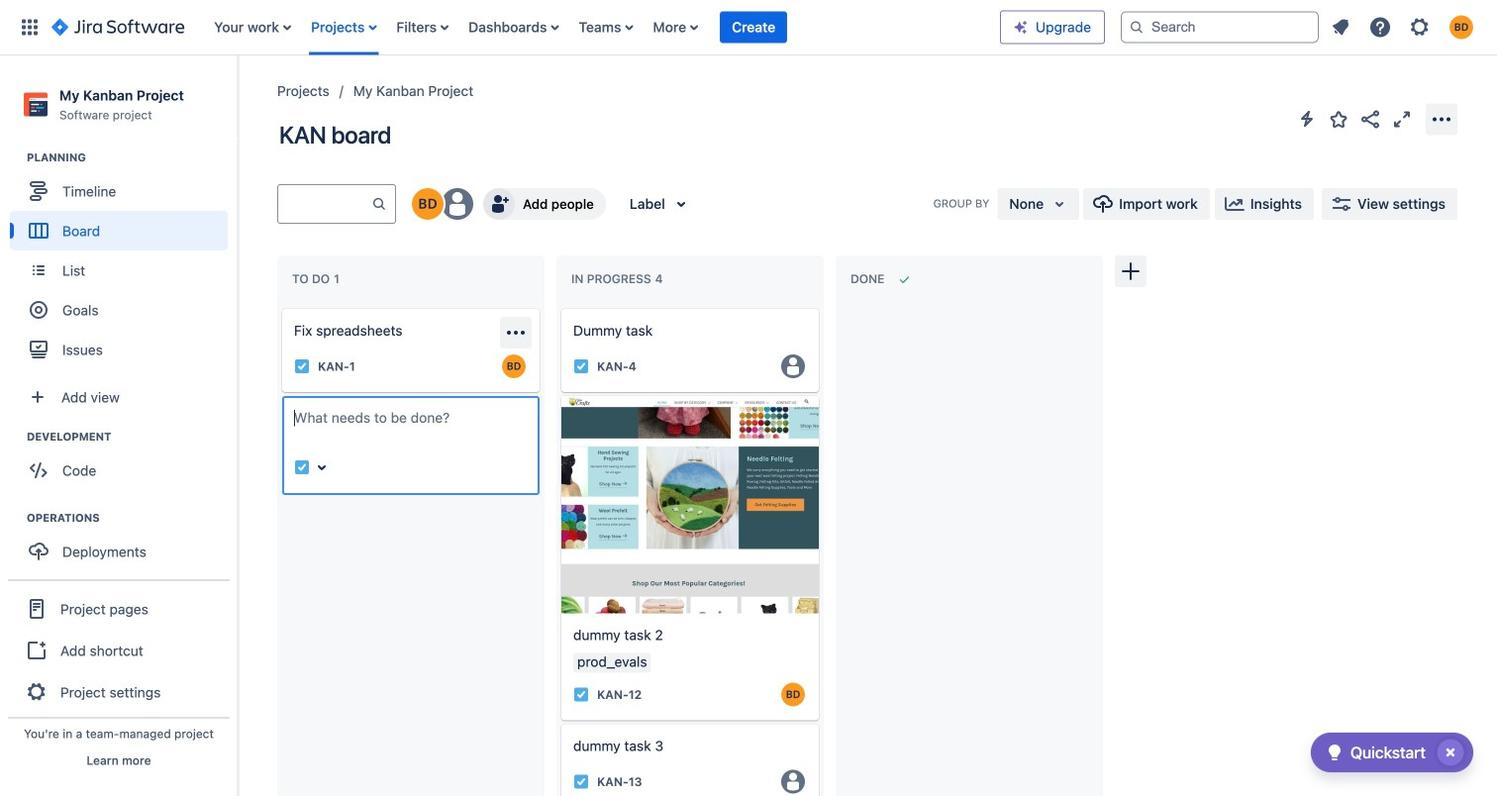 Task type: describe. For each thing, give the bounding box(es) containing it.
Search field
[[1121, 11, 1320, 43]]

to do element
[[292, 272, 344, 286]]

0 horizontal spatial list
[[204, 0, 1001, 55]]

settings image
[[1409, 15, 1432, 39]]

sidebar navigation image
[[216, 79, 260, 119]]

2 vertical spatial task image
[[574, 774, 589, 790]]

star kan board image
[[1327, 107, 1351, 131]]

add people image
[[487, 192, 511, 216]]

enter full screen image
[[1391, 107, 1415, 131]]

dismiss quickstart image
[[1435, 737, 1467, 769]]

create column image
[[1119, 260, 1143, 283]]

goal image
[[30, 301, 48, 319]]

view settings image
[[1330, 192, 1354, 216]]

group for operations image
[[10, 510, 237, 578]]

heading for planning icon
[[27, 150, 237, 166]]

1 horizontal spatial list
[[1324, 9, 1486, 45]]

What needs to be done? - Press the "Enter" key to submit or the "Escape" key to cancel. text field
[[294, 408, 528, 448]]

0 horizontal spatial task image
[[294, 359, 310, 374]]

search image
[[1129, 19, 1145, 35]]

1 horizontal spatial create issue image
[[548, 382, 572, 406]]

notifications image
[[1329, 15, 1353, 39]]

0 vertical spatial task image
[[574, 359, 589, 374]]



Task type: locate. For each thing, give the bounding box(es) containing it.
1 vertical spatial task image
[[574, 687, 589, 703]]

None search field
[[1121, 11, 1320, 43]]

group
[[10, 150, 237, 376], [10, 429, 237, 497], [10, 510, 237, 578], [8, 580, 230, 720]]

help image
[[1369, 15, 1393, 39]]

create issue image
[[548, 295, 572, 319]]

group for development icon
[[10, 429, 237, 497]]

group for planning icon
[[10, 150, 237, 376]]

sidebar element
[[0, 55, 238, 796]]

heading for development icon
[[27, 429, 237, 445]]

0 vertical spatial heading
[[27, 150, 237, 166]]

more actions for kan-1 fix spreadsheets image
[[504, 321, 528, 345]]

1 heading from the top
[[27, 150, 237, 166]]

Search this board text field
[[278, 186, 371, 222]]

automations menu button icon image
[[1296, 107, 1320, 131]]

in progress element
[[572, 272, 667, 286]]

0 horizontal spatial create issue image
[[268, 295, 292, 319]]

0 vertical spatial task image
[[294, 359, 310, 374]]

your profile and settings image
[[1450, 15, 1474, 39]]

task image
[[294, 359, 310, 374], [574, 687, 589, 703]]

development image
[[3, 425, 27, 449]]

1 vertical spatial create issue image
[[548, 382, 572, 406]]

create issue image down to do element
[[268, 295, 292, 319]]

1 vertical spatial heading
[[27, 429, 237, 445]]

1 horizontal spatial task image
[[574, 687, 589, 703]]

heading for operations image
[[27, 510, 237, 526]]

2 vertical spatial heading
[[27, 510, 237, 526]]

create issue image
[[268, 295, 292, 319], [548, 382, 572, 406]]

import image
[[1092, 192, 1116, 216]]

list item
[[720, 0, 788, 55]]

create issue image down create issue image
[[548, 382, 572, 406]]

list
[[204, 0, 1001, 55], [1324, 9, 1486, 45]]

1 vertical spatial task image
[[294, 460, 310, 476]]

2 heading from the top
[[27, 429, 237, 445]]

planning image
[[3, 146, 27, 170]]

heading
[[27, 150, 237, 166], [27, 429, 237, 445], [27, 510, 237, 526]]

jira software image
[[52, 15, 185, 39], [52, 15, 185, 39]]

3 heading from the top
[[27, 510, 237, 526]]

0 vertical spatial create issue image
[[268, 295, 292, 319]]

primary element
[[12, 0, 1001, 55]]

banner
[[0, 0, 1498, 55]]

operations image
[[3, 506, 27, 530]]

appswitcher icon image
[[18, 15, 42, 39]]

task image
[[574, 359, 589, 374], [294, 460, 310, 476], [574, 774, 589, 790]]

more actions image
[[1431, 107, 1454, 131]]



Task type: vqa. For each thing, say whether or not it's contained in the screenshot.
1st heading from the bottom of the The Sidebar element
yes



